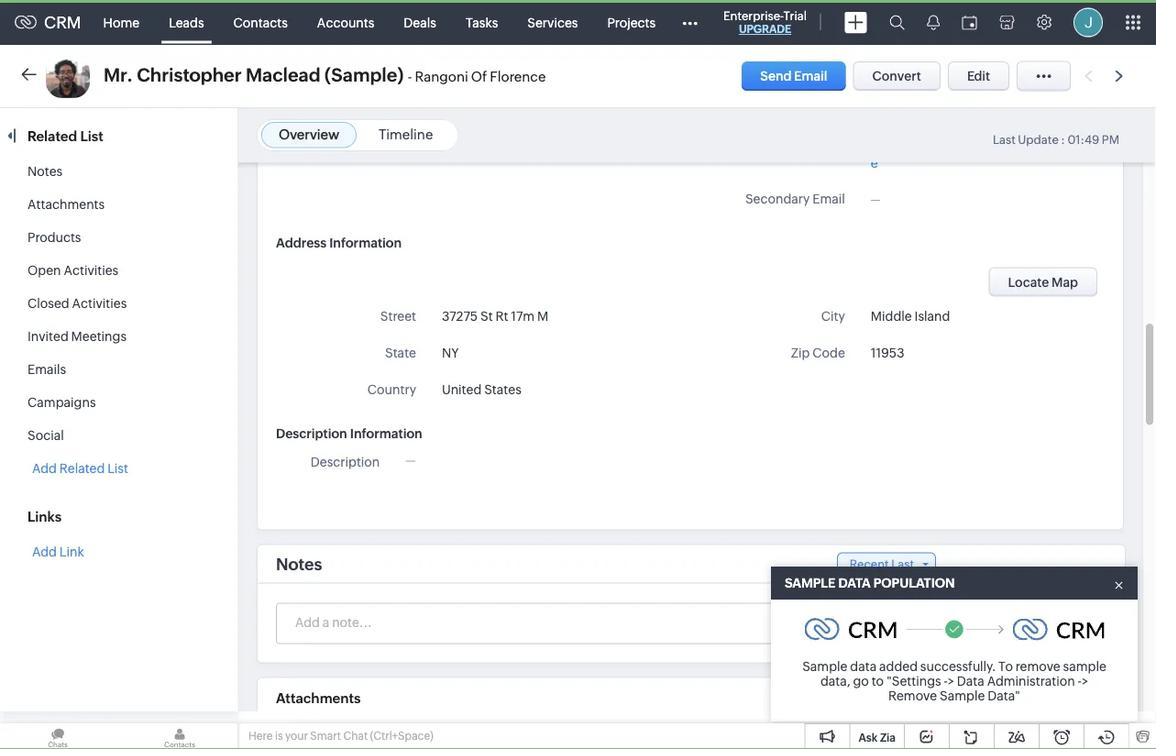 Task type: vqa. For each thing, say whether or not it's contained in the screenshot.


Task type: describe. For each thing, give the bounding box(es) containing it.
united states
[[442, 382, 522, 397]]

0 vertical spatial data
[[839, 576, 871, 591]]

here
[[249, 730, 273, 742]]

timeline link
[[379, 127, 433, 143]]

edit
[[968, 69, 991, 83]]

here is your smart chat (ctrl+space)
[[249, 730, 434, 742]]

to
[[872, 674, 884, 689]]

christophermaclead_sampl e link
[[871, 134, 1039, 173]]

email for secondary email
[[813, 191, 846, 206]]

signals element
[[916, 0, 951, 45]]

address
[[276, 235, 327, 250]]

create menu image
[[845, 11, 868, 33]]

population
[[874, 576, 955, 591]]

search element
[[879, 0, 916, 45]]

attach link
[[1029, 686, 1105, 710]]

rangoni
[[415, 69, 469, 85]]

invited
[[28, 329, 69, 344]]

is
[[275, 730, 283, 742]]

crm
[[44, 13, 81, 32]]

states
[[484, 382, 522, 397]]

0 horizontal spatial attachments
[[28, 197, 105, 212]]

0 horizontal spatial notes
[[28, 164, 63, 179]]

closed
[[28, 296, 69, 311]]

send
[[761, 69, 792, 83]]

campaigns link
[[28, 395, 96, 410]]

1 horizontal spatial attachments
[[276, 690, 361, 706]]

convert button
[[853, 61, 941, 91]]

1 vertical spatial list
[[108, 461, 128, 476]]

11953
[[871, 346, 905, 360]]

convert
[[873, 69, 922, 83]]

timeline
[[379, 127, 433, 143]]

0 vertical spatial last
[[993, 133, 1016, 147]]

projects link
[[593, 0, 671, 44]]

deals
[[404, 15, 436, 30]]

17m
[[511, 309, 535, 324]]

1 vertical spatial related
[[59, 461, 105, 476]]

last update : 01:49 pm
[[993, 133, 1120, 147]]

recent last
[[850, 557, 914, 571]]

enterprise-trial upgrade
[[724, 9, 807, 35]]

christopher
[[137, 65, 242, 86]]

data"
[[988, 689, 1021, 703]]

enterprise-
[[724, 9, 784, 22]]

sample data added successfully. to remove sample data, go to "settings -> data administration -> remove sample data"
[[803, 659, 1107, 703]]

upgrade
[[739, 23, 792, 35]]

send email button
[[742, 61, 846, 91]]

code
[[813, 345, 846, 360]]

social
[[28, 428, 64, 443]]

add for add link
[[32, 545, 57, 559]]

florence
[[490, 69, 546, 85]]

- inside mr. christopher maclead (sample) - rangoni of florence
[[408, 69, 412, 85]]

emails link
[[28, 362, 66, 377]]

country
[[368, 382, 416, 397]]

add for add related list
[[32, 461, 57, 476]]

data,
[[821, 674, 851, 689]]

description information
[[276, 426, 423, 441]]

overview link
[[279, 127, 339, 143]]

attachments link
[[28, 197, 105, 212]]

sample
[[1064, 659, 1107, 674]]

edit button
[[948, 61, 1010, 91]]

successfully.
[[921, 659, 996, 674]]

invited meetings
[[28, 329, 127, 344]]

open
[[28, 263, 61, 278]]

search image
[[890, 15, 905, 30]]

accounts
[[317, 15, 375, 30]]

attach
[[1043, 690, 1083, 705]]

0 vertical spatial related
[[28, 128, 77, 144]]

closed activities link
[[28, 296, 127, 311]]

zip
[[791, 345, 810, 360]]

create menu element
[[834, 0, 879, 44]]

recent
[[850, 557, 889, 571]]

ask
[[859, 731, 878, 744]]

(ctrl+space)
[[370, 730, 434, 742]]

add link
[[32, 545, 84, 559]]

christophermaclead_sampl
[[871, 137, 1034, 151]]

address information
[[276, 235, 402, 250]]

go
[[853, 674, 869, 689]]

calendar image
[[962, 15, 978, 30]]

administration
[[988, 674, 1076, 689]]

leads link
[[154, 0, 219, 44]]

remove
[[889, 689, 938, 703]]

e
[[871, 156, 878, 171]]

send email
[[761, 69, 828, 83]]

(sample)
[[325, 65, 404, 86]]



Task type: locate. For each thing, give the bounding box(es) containing it.
0 vertical spatial email
[[794, 69, 828, 83]]

1 vertical spatial last
[[892, 557, 914, 571]]

email for send email
[[794, 69, 828, 83]]

2 add from the top
[[32, 545, 57, 559]]

0 horizontal spatial >
[[948, 674, 955, 689]]

zip code
[[791, 345, 846, 360]]

profile element
[[1063, 0, 1114, 44]]

0 vertical spatial add
[[32, 461, 57, 476]]

email right secondary
[[813, 191, 846, 206]]

0 vertical spatial attachments
[[28, 197, 105, 212]]

crm image
[[1013, 619, 1105, 641]]

street
[[381, 309, 416, 323]]

activities up "closed activities"
[[64, 263, 119, 278]]

Other Modules field
[[671, 8, 710, 37]]

activities for closed activities
[[72, 296, 127, 311]]

pm
[[1102, 133, 1120, 147]]

information down 'country'
[[350, 426, 423, 441]]

notes link
[[28, 164, 63, 179]]

0 horizontal spatial -
[[408, 69, 412, 85]]

1 vertical spatial sample
[[803, 659, 848, 674]]

0 vertical spatial list
[[80, 128, 103, 144]]

1 horizontal spatial last
[[993, 133, 1016, 147]]

add related list
[[32, 461, 128, 476]]

data inside sample data added successfully. to remove sample data, go to "settings -> data administration -> remove sample data"
[[957, 674, 985, 689]]

activities
[[64, 263, 119, 278], [72, 296, 127, 311]]

0 vertical spatial description
[[276, 426, 347, 441]]

of
[[471, 69, 487, 85]]

Add a note... field
[[277, 613, 935, 631]]

0 vertical spatial information
[[329, 235, 402, 250]]

m
[[537, 309, 549, 324]]

contacts
[[234, 15, 288, 30]]

zia
[[880, 731, 896, 744]]

data
[[851, 659, 877, 674]]

related list
[[28, 128, 106, 144]]

1 vertical spatial email
[[813, 191, 846, 206]]

link
[[59, 545, 84, 559]]

1 add from the top
[[32, 461, 57, 476]]

last
[[993, 133, 1016, 147], [892, 557, 914, 571]]

information for address information
[[329, 235, 402, 250]]

37275
[[442, 309, 478, 324]]

1 vertical spatial add
[[32, 545, 57, 559]]

your
[[285, 730, 308, 742]]

0 horizontal spatial data
[[839, 576, 871, 591]]

0 vertical spatial sample
[[785, 576, 836, 591]]

activities up 'meetings' at the top
[[72, 296, 127, 311]]

open activities
[[28, 263, 119, 278]]

2 > from the left
[[1082, 674, 1089, 689]]

secondary
[[746, 191, 810, 206]]

last left update
[[993, 133, 1016, 147]]

last up population
[[892, 557, 914, 571]]

previous record image
[[1085, 70, 1093, 82]]

contacts link
[[219, 0, 303, 44]]

information
[[329, 235, 402, 250], [350, 426, 423, 441]]

trial
[[784, 9, 807, 22]]

1 horizontal spatial list
[[108, 461, 128, 476]]

- up attach
[[1078, 674, 1082, 689]]

activities for open activities
[[64, 263, 119, 278]]

links
[[28, 509, 62, 525]]

:
[[1062, 133, 1066, 147]]

next record image
[[1115, 70, 1127, 82]]

email inside 'button'
[[794, 69, 828, 83]]

add left the link
[[32, 545, 57, 559]]

0 horizontal spatial last
[[892, 557, 914, 571]]

rt
[[496, 309, 508, 324]]

description
[[276, 426, 347, 441], [311, 454, 380, 469]]

notes
[[28, 164, 63, 179], [276, 555, 322, 573]]

city
[[822, 309, 846, 323]]

- left 'rangoni'
[[408, 69, 412, 85]]

- right "settings
[[944, 674, 948, 689]]

2 vertical spatial sample
[[940, 689, 985, 703]]

products link
[[28, 230, 81, 245]]

services
[[528, 15, 578, 30]]

campaigns
[[28, 395, 96, 410]]

social link
[[28, 428, 64, 443]]

0 vertical spatial notes
[[28, 164, 63, 179]]

overview
[[279, 127, 339, 143]]

projects
[[608, 15, 656, 30]]

0 vertical spatial activities
[[64, 263, 119, 278]]

leads
[[169, 15, 204, 30]]

signals image
[[927, 15, 940, 30]]

data down recent
[[839, 576, 871, 591]]

state
[[385, 345, 416, 360]]

37275 st rt 17m m
[[442, 309, 549, 324]]

middle island
[[871, 309, 951, 324]]

01:49
[[1068, 133, 1100, 147]]

chats image
[[0, 724, 116, 749]]

information for description information
[[350, 426, 423, 441]]

description for description
[[311, 454, 380, 469]]

secondary email
[[746, 191, 846, 206]]

2 horizontal spatial -
[[1078, 674, 1082, 689]]

closed activities
[[28, 296, 127, 311]]

profile image
[[1074, 8, 1103, 37]]

to
[[999, 659, 1013, 674]]

information right address
[[329, 235, 402, 250]]

deals link
[[389, 0, 451, 44]]

1 vertical spatial information
[[350, 426, 423, 441]]

ny
[[442, 346, 459, 360]]

1 horizontal spatial >
[[1082, 674, 1089, 689]]

emails
[[28, 362, 66, 377]]

None button
[[989, 267, 1098, 297]]

email right send
[[794, 69, 828, 83]]

remove
[[1016, 659, 1061, 674]]

home
[[103, 15, 140, 30]]

1 horizontal spatial -
[[944, 674, 948, 689]]

sample data population
[[785, 576, 955, 591]]

related down social link
[[59, 461, 105, 476]]

"settings
[[887, 674, 942, 689]]

attachments up smart
[[276, 690, 361, 706]]

invited meetings link
[[28, 329, 127, 344]]

1 vertical spatial data
[[957, 674, 985, 689]]

data left data"
[[957, 674, 985, 689]]

-
[[408, 69, 412, 85], [944, 674, 948, 689], [1078, 674, 1082, 689]]

island
[[915, 309, 951, 324]]

>
[[948, 674, 955, 689], [1082, 674, 1089, 689]]

chat
[[343, 730, 368, 742]]

maclead
[[246, 65, 321, 86]]

attachments up products
[[28, 197, 105, 212]]

ask zia
[[859, 731, 896, 744]]

services link
[[513, 0, 593, 44]]

add
[[32, 461, 57, 476], [32, 545, 57, 559]]

1 vertical spatial notes
[[276, 555, 322, 573]]

smart
[[310, 730, 341, 742]]

1 horizontal spatial notes
[[276, 555, 322, 573]]

1 vertical spatial description
[[311, 454, 380, 469]]

sample for sample data added successfully. to remove sample data, go to "settings -> data administration -> remove sample data"
[[803, 659, 848, 674]]

description for description information
[[276, 426, 347, 441]]

related
[[28, 128, 77, 144], [59, 461, 105, 476]]

st
[[481, 309, 493, 324]]

0 horizontal spatial list
[[80, 128, 103, 144]]

> up attach
[[1082, 674, 1089, 689]]

crm link
[[15, 13, 81, 32]]

1 horizontal spatial data
[[957, 674, 985, 689]]

tasks
[[466, 15, 498, 30]]

home link
[[89, 0, 154, 44]]

email
[[794, 69, 828, 83], [813, 191, 846, 206]]

1 vertical spatial attachments
[[276, 690, 361, 706]]

1 vertical spatial activities
[[72, 296, 127, 311]]

> right "settings
[[948, 674, 955, 689]]

christophermaclead_sampl e
[[871, 137, 1034, 171]]

1 > from the left
[[948, 674, 955, 689]]

mr.
[[104, 65, 133, 86]]

add down social
[[32, 461, 57, 476]]

related up the notes link
[[28, 128, 77, 144]]

contacts image
[[122, 724, 238, 749]]

sample for sample data population
[[785, 576, 836, 591]]



